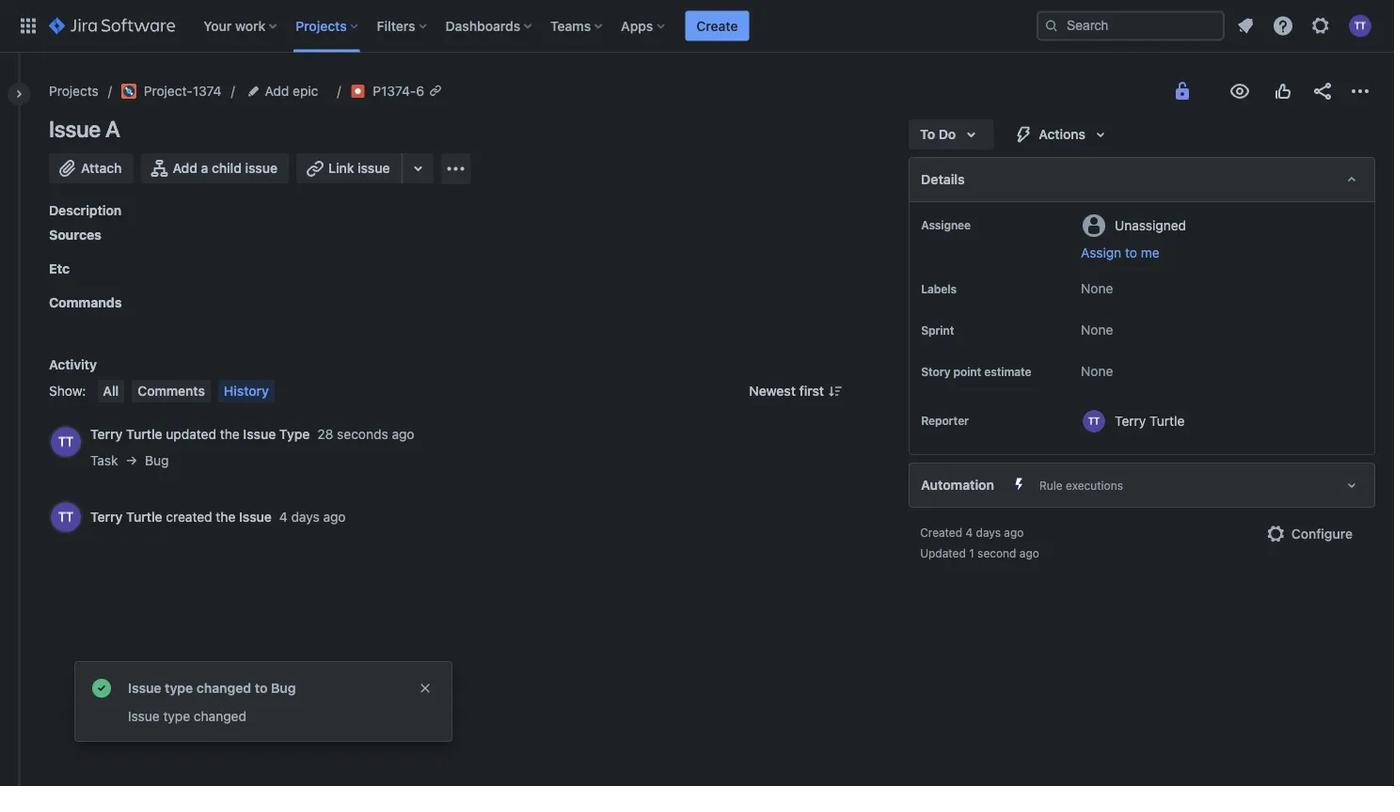 Task type: locate. For each thing, give the bounding box(es) containing it.
reporter
[[921, 414, 969, 427]]

issue right created at the left bottom of the page
[[239, 510, 272, 525]]

none for labels
[[1081, 281, 1114, 296]]

add app image
[[445, 158, 467, 180]]

add inside dropdown button
[[265, 83, 289, 99]]

reporter pin to top. only you can see pinned fields. image
[[973, 413, 988, 428]]

4 up 1
[[966, 526, 973, 539]]

terry up automation element
[[1115, 413, 1147, 429]]

labels
[[921, 282, 957, 295]]

all
[[103, 383, 119, 399]]

filters
[[377, 18, 416, 33]]

banner
[[0, 0, 1395, 53]]

issue right link
[[358, 160, 390, 176]]

show:
[[49, 383, 86, 399]]

6
[[416, 83, 425, 99]]

turtle left updated
[[126, 427, 162, 442]]

comments button
[[132, 380, 211, 403]]

1 vertical spatial add
[[173, 160, 198, 176]]

newest first image
[[828, 384, 843, 399]]

the for created
[[216, 510, 236, 525]]

1 horizontal spatial 4
[[966, 526, 973, 539]]

3 none from the top
[[1081, 364, 1114, 379]]

0 horizontal spatial days
[[291, 510, 320, 525]]

terry down task
[[90, 510, 123, 525]]

menu bar
[[94, 380, 278, 403]]

issue a
[[49, 116, 120, 142]]

the right updated
[[220, 427, 240, 442]]

type up issue type changed
[[165, 681, 193, 696]]

create
[[697, 18, 738, 33]]

jira software image
[[49, 15, 175, 37], [49, 15, 175, 37]]

1 vertical spatial the
[[216, 510, 236, 525]]

type
[[165, 681, 193, 696], [163, 709, 190, 725]]

projects inside dropdown button
[[296, 18, 347, 33]]

issue inside button
[[358, 160, 390, 176]]

1 vertical spatial type
[[163, 709, 190, 725]]

turtle for terry turtle updated the issue type 28 seconds ago
[[126, 427, 162, 442]]

menu bar containing all
[[94, 380, 278, 403]]

0 horizontal spatial bug
[[145, 453, 169, 469]]

share image
[[1312, 80, 1334, 103]]

turtle up automation element
[[1150, 413, 1185, 429]]

1 horizontal spatial bug
[[271, 681, 296, 696]]

details
[[921, 172, 965, 187]]

me
[[1141, 245, 1160, 261]]

28
[[317, 427, 334, 442]]

ago
[[392, 427, 415, 442], [323, 510, 346, 525], [1004, 526, 1024, 539], [1020, 547, 1040, 560]]

4
[[279, 510, 288, 525], [966, 526, 973, 539]]

1 vertical spatial projects
[[49, 83, 99, 99]]

projects
[[296, 18, 347, 33], [49, 83, 99, 99]]

changed for issue type changed
[[194, 709, 246, 725]]

point
[[954, 365, 982, 378]]

alert
[[75, 663, 452, 742]]

issue for issue a
[[49, 116, 101, 142]]

issue right success icon
[[128, 681, 161, 696]]

1 vertical spatial 4
[[966, 526, 973, 539]]

updated
[[921, 547, 966, 560]]

changed down issue type changed to bug
[[194, 709, 246, 725]]

the right created at the left bottom of the page
[[216, 510, 236, 525]]

1 issue from the left
[[245, 160, 278, 176]]

type for issue type changed to bug
[[165, 681, 193, 696]]

issue right child
[[245, 160, 278, 176]]

add a child issue button
[[141, 153, 289, 184]]

a
[[105, 116, 120, 142]]

changed
[[197, 681, 251, 696], [194, 709, 246, 725]]

sources
[[49, 227, 102, 243]]

0 horizontal spatial issue
[[245, 160, 278, 176]]

0 vertical spatial none
[[1081, 281, 1114, 296]]

0 horizontal spatial 4
[[279, 510, 288, 525]]

turtle left created at the left bottom of the page
[[126, 510, 162, 525]]

1 horizontal spatial to
[[1126, 245, 1138, 261]]

none
[[1081, 281, 1114, 296], [1081, 322, 1114, 338], [1081, 364, 1114, 379]]

add left a
[[173, 160, 198, 176]]

1 vertical spatial none
[[1081, 322, 1114, 338]]

changed up issue type changed
[[197, 681, 251, 696]]

projects button
[[290, 11, 366, 41]]

1 none from the top
[[1081, 281, 1114, 296]]

Search field
[[1037, 11, 1225, 41]]

0 horizontal spatial add
[[173, 160, 198, 176]]

1374
[[193, 83, 222, 99]]

dismiss image
[[418, 681, 433, 696]]

0 vertical spatial the
[[220, 427, 240, 442]]

0 vertical spatial 4
[[279, 510, 288, 525]]

story
[[921, 365, 951, 378]]

issue down projects link
[[49, 116, 101, 142]]

create button
[[685, 11, 750, 41]]

story point estimate
[[921, 365, 1032, 378]]

created 4 days ago updated 1 second ago
[[921, 526, 1040, 560]]

1 horizontal spatial days
[[976, 526, 1001, 539]]

ago right seconds
[[392, 427, 415, 442]]

0 vertical spatial changed
[[197, 681, 251, 696]]

to
[[921, 127, 936, 142]]

configure link
[[1254, 519, 1365, 550]]

1
[[969, 547, 975, 560]]

projects up epic
[[296, 18, 347, 33]]

1 vertical spatial bug
[[271, 681, 296, 696]]

2 issue from the left
[[358, 160, 390, 176]]

success image
[[90, 678, 113, 700]]

days
[[291, 510, 320, 525], [976, 526, 1001, 539]]

issue
[[245, 160, 278, 176], [358, 160, 390, 176]]

issue
[[49, 116, 101, 142], [243, 427, 276, 442], [239, 510, 272, 525], [128, 681, 161, 696], [128, 709, 160, 725]]

0 vertical spatial type
[[165, 681, 193, 696]]

add a child issue
[[173, 160, 278, 176]]

4 down type
[[279, 510, 288, 525]]

0 vertical spatial projects
[[296, 18, 347, 33]]

epic
[[293, 83, 318, 99]]

work
[[235, 18, 266, 33]]

updated
[[166, 427, 216, 442]]

add left epic
[[265, 83, 289, 99]]

terry for terry turtle updated the issue type 28 seconds ago
[[90, 427, 123, 442]]

1 horizontal spatial projects
[[296, 18, 347, 33]]

add inside button
[[173, 160, 198, 176]]

0 vertical spatial bug
[[145, 453, 169, 469]]

teams
[[551, 18, 591, 33]]

automation
[[921, 478, 995, 493]]

terry up task
[[90, 427, 123, 442]]

task
[[90, 453, 118, 469]]

0 horizontal spatial projects
[[49, 83, 99, 99]]

details element
[[909, 157, 1376, 202]]

turtle
[[1150, 413, 1185, 429], [126, 427, 162, 442], [126, 510, 162, 525]]

to do button
[[909, 120, 994, 150]]

1 vertical spatial days
[[976, 526, 1001, 539]]

0 vertical spatial to
[[1126, 245, 1138, 261]]

banner containing your work
[[0, 0, 1395, 53]]

projects up the issue a
[[49, 83, 99, 99]]

project 1374 image
[[121, 84, 136, 99]]

the
[[220, 427, 240, 442], [216, 510, 236, 525]]

assign to me button
[[1081, 244, 1356, 263]]

days down type
[[291, 510, 320, 525]]

terry
[[1115, 413, 1147, 429], [90, 427, 123, 442], [90, 510, 123, 525]]

history
[[224, 383, 269, 399]]

actions button
[[1002, 120, 1124, 150]]

0 vertical spatial add
[[265, 83, 289, 99]]

to
[[1126, 245, 1138, 261], [255, 681, 268, 696]]

1 horizontal spatial add
[[265, 83, 289, 99]]

add epic button
[[244, 80, 324, 103]]

attach
[[81, 160, 122, 176]]

issue down issue type changed to bug
[[128, 709, 160, 725]]

link web pages and more image
[[407, 157, 430, 180]]

1 vertical spatial changed
[[194, 709, 246, 725]]

1 horizontal spatial issue
[[358, 160, 390, 176]]

the for updated
[[220, 427, 240, 442]]

1 vertical spatial to
[[255, 681, 268, 696]]

apps
[[621, 18, 653, 33]]

add
[[265, 83, 289, 99], [173, 160, 198, 176]]

add for add epic
[[265, 83, 289, 99]]

search image
[[1045, 18, 1060, 33]]

type down issue type changed to bug
[[163, 709, 190, 725]]

bug
[[145, 453, 169, 469], [271, 681, 296, 696]]

appswitcher icon image
[[17, 15, 40, 37]]

issue for issue type changed
[[128, 709, 160, 725]]

2 vertical spatial none
[[1081, 364, 1114, 379]]

apps button
[[616, 11, 672, 41]]

days up "second"
[[976, 526, 1001, 539]]

issue type changed to bug
[[128, 681, 296, 696]]



Task type: describe. For each thing, give the bounding box(es) containing it.
terry for terry turtle created the issue 4 days ago
[[90, 510, 123, 525]]

p1374-6
[[373, 83, 425, 99]]

project-
[[144, 83, 193, 99]]

copy link to issue image
[[428, 83, 443, 98]]

issue for issue type changed to bug
[[128, 681, 161, 696]]

a
[[201, 160, 208, 176]]

0 horizontal spatial to
[[255, 681, 268, 696]]

0 vertical spatial days
[[291, 510, 320, 525]]

newest first
[[749, 383, 825, 399]]

teams button
[[545, 11, 610, 41]]

child
[[212, 160, 242, 176]]

add for add a child issue
[[173, 160, 198, 176]]

turtle for terry turtle
[[1150, 413, 1185, 429]]

attach button
[[49, 153, 133, 184]]

project-1374 link
[[121, 80, 222, 103]]

rule executions
[[1040, 479, 1124, 492]]

turtle for terry turtle created the issue 4 days ago
[[126, 510, 162, 525]]

settings image
[[1310, 15, 1333, 37]]

sidebar navigation image
[[0, 75, 41, 113]]

to inside 'button'
[[1126, 245, 1138, 261]]

p1374-6 link
[[373, 80, 425, 103]]

projects for projects dropdown button
[[296, 18, 347, 33]]

terry for terry turtle
[[1115, 413, 1147, 429]]

vote options: no one has voted for this issue yet. image
[[1272, 80, 1295, 103]]

issue type changed
[[128, 709, 246, 725]]

4 inside created 4 days ago updated 1 second ago
[[966, 526, 973, 539]]

primary element
[[11, 0, 1037, 52]]

notifications image
[[1235, 15, 1257, 37]]

link issue button
[[296, 153, 403, 184]]

to do
[[921, 127, 956, 142]]

watch options: you are not watching this issue, 0 people watching image
[[1229, 80, 1252, 103]]

description
[[49, 203, 122, 218]]

days inside created 4 days ago updated 1 second ago
[[976, 526, 1001, 539]]

all button
[[97, 380, 124, 403]]

terry turtle
[[1115, 413, 1185, 429]]

alert containing issue type changed to bug
[[75, 663, 452, 742]]

issue inside button
[[245, 160, 278, 176]]

assign
[[1081, 245, 1122, 261]]

configure
[[1292, 527, 1353, 542]]

changed for issue type changed to bug
[[197, 681, 251, 696]]

type for issue type changed
[[163, 709, 190, 725]]

your work
[[204, 18, 266, 33]]

actions
[[1039, 127, 1086, 142]]

actions image
[[1350, 80, 1372, 103]]

link
[[328, 160, 354, 176]]

ago right "second"
[[1020, 547, 1040, 560]]

your work button
[[198, 11, 284, 41]]

second
[[978, 547, 1017, 560]]

etc
[[49, 261, 70, 277]]

do
[[939, 127, 956, 142]]

sprint
[[921, 324, 955, 337]]

projects for projects link
[[49, 83, 99, 99]]

your
[[204, 18, 232, 33]]

projects link
[[49, 80, 99, 103]]

p1374-
[[373, 83, 416, 99]]

unassigned
[[1115, 217, 1187, 233]]

automation element
[[909, 463, 1376, 508]]

executions
[[1066, 479, 1124, 492]]

filters button
[[371, 11, 434, 41]]

assignee pin to top. only you can see pinned fields. image
[[975, 217, 990, 232]]

link issue
[[328, 160, 390, 176]]

rule
[[1040, 479, 1063, 492]]

add epic
[[265, 83, 318, 99]]

newest
[[749, 383, 796, 399]]

terry turtle updated the issue type 28 seconds ago
[[90, 427, 415, 442]]

assign to me
[[1081, 245, 1160, 261]]

comments
[[138, 383, 205, 399]]

your profile and settings image
[[1350, 15, 1372, 37]]

ago up "second"
[[1004, 526, 1024, 539]]

2 none from the top
[[1081, 322, 1114, 338]]

estimate
[[985, 365, 1032, 378]]

project-1374
[[144, 83, 222, 99]]

newest first button
[[738, 380, 855, 403]]

dashboards
[[446, 18, 521, 33]]

created
[[166, 510, 212, 525]]

issue left type
[[243, 427, 276, 442]]

bug image
[[350, 84, 365, 99]]

assignee
[[921, 218, 971, 232]]

terry turtle created the issue 4 days ago
[[90, 510, 346, 525]]

none for story point estimate
[[1081, 364, 1114, 379]]

ago down 28
[[323, 510, 346, 525]]

type
[[279, 427, 310, 442]]

help image
[[1272, 15, 1295, 37]]

commands
[[49, 295, 122, 311]]

activity
[[49, 357, 97, 373]]

history button
[[218, 380, 275, 403]]

created
[[921, 526, 963, 539]]

first
[[800, 383, 825, 399]]

seconds
[[337, 427, 388, 442]]

dashboards button
[[440, 11, 539, 41]]



Task type: vqa. For each thing, say whether or not it's contained in the screenshot.
all
yes



